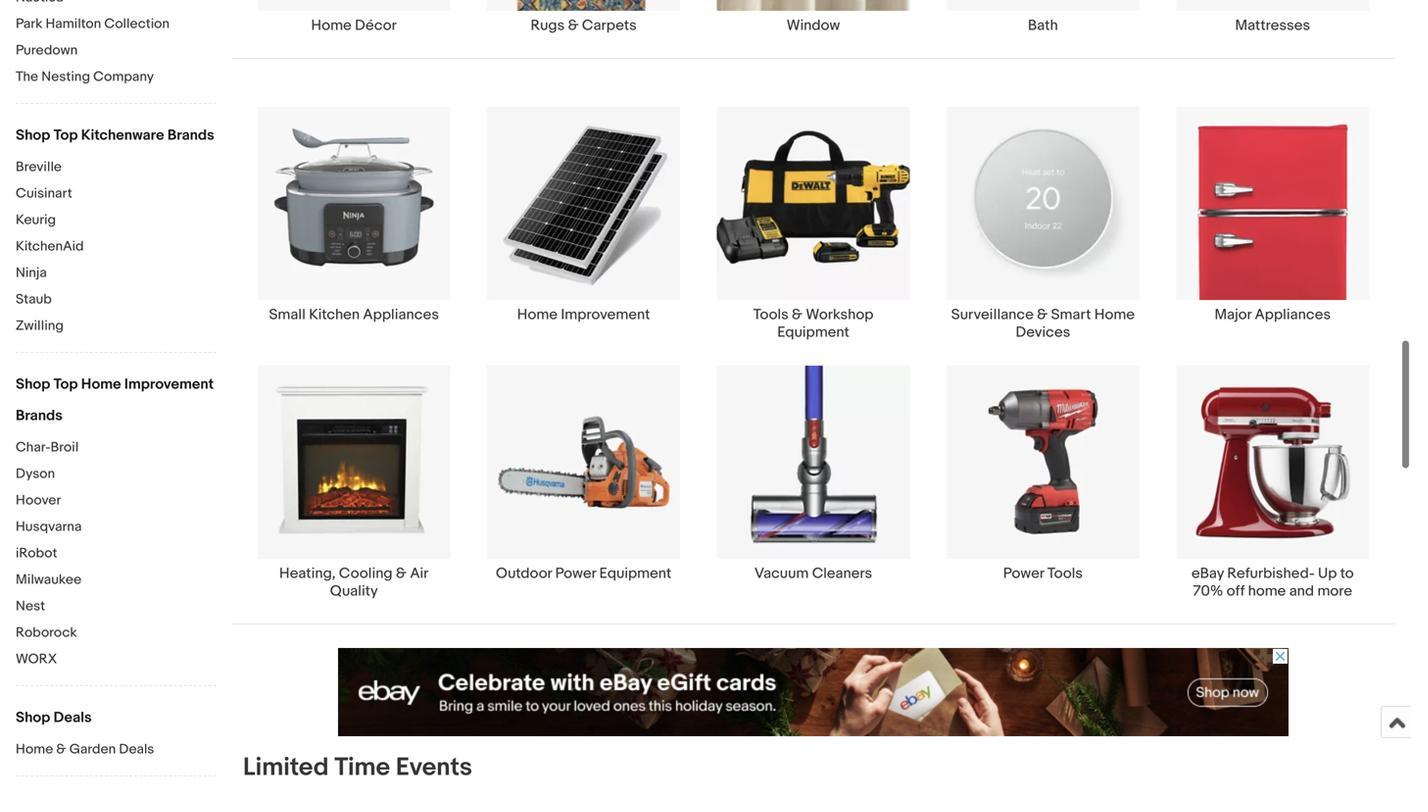 Task type: vqa. For each thing, say whether or not it's contained in the screenshot.
&
yes



Task type: locate. For each thing, give the bounding box(es) containing it.
advertisement region
[[338, 648, 1289, 736]]

equipment inside the 'tools & workshop equipment'
[[778, 324, 850, 341]]

improvement
[[561, 306, 650, 324], [124, 375, 214, 393]]

1 list from the top
[[231, 0, 1396, 58]]

1 horizontal spatial improvement
[[561, 306, 650, 324]]

hoover
[[16, 492, 61, 509]]

0 vertical spatial improvement
[[561, 306, 650, 324]]

ninja
[[16, 265, 47, 281]]

kitchen
[[309, 306, 360, 324]]

dyson link
[[16, 466, 217, 484]]

breville link
[[16, 159, 217, 177]]

0 horizontal spatial deals
[[54, 709, 92, 726]]

0 vertical spatial equipment
[[778, 324, 850, 341]]

2 appliances from the left
[[1255, 306, 1331, 324]]

appliances right major
[[1255, 306, 1331, 324]]

home inside 'link'
[[311, 17, 352, 34]]

0 horizontal spatial improvement
[[124, 375, 214, 393]]

home for home décor
[[311, 17, 352, 34]]

home improvement link
[[469, 106, 699, 324]]

brands up char-
[[16, 407, 63, 424]]

roborock link
[[16, 624, 217, 643]]

0 horizontal spatial power
[[555, 565, 596, 582]]

1 appliances from the left
[[363, 306, 439, 324]]

1 top from the top
[[54, 126, 78, 144]]

staub link
[[16, 291, 217, 310]]

0 vertical spatial tools
[[753, 306, 789, 324]]

mattresses
[[1236, 17, 1311, 34]]

top for home
[[54, 375, 78, 393]]

nesting
[[41, 69, 90, 85]]

home
[[311, 17, 352, 34], [517, 306, 558, 324], [1095, 306, 1135, 324], [81, 375, 121, 393], [16, 741, 53, 758]]

milwaukee
[[16, 572, 82, 588]]

improvement inside list
[[561, 306, 650, 324]]

1 vertical spatial list
[[231, 106, 1396, 623]]

shop inside "shop top home improvement brands"
[[16, 375, 50, 393]]

ebay
[[1192, 565, 1224, 582]]

breville
[[16, 159, 62, 175]]

& inside heating, cooling & air quality
[[396, 565, 407, 582]]

garden
[[69, 741, 116, 758]]

top for kitchenware
[[54, 126, 78, 144]]

outdoor
[[496, 565, 552, 582]]

brands right kitchenware
[[168, 126, 214, 144]]

0 horizontal spatial tools
[[753, 306, 789, 324]]

2 vertical spatial shop
[[16, 709, 50, 726]]

top inside "shop top home improvement brands"
[[54, 375, 78, 393]]

char-broil dyson hoover husqvarna irobot milwaukee nest roborock worx
[[16, 439, 82, 668]]

1 vertical spatial deals
[[119, 741, 154, 758]]

off
[[1227, 582, 1245, 600]]

puredown link
[[16, 42, 217, 61]]

roborock
[[16, 624, 77, 641]]

vacuum cleaners link
[[699, 365, 929, 582]]

1 vertical spatial brands
[[16, 407, 63, 424]]

small
[[269, 306, 306, 324]]

&
[[568, 17, 579, 34], [792, 306, 803, 324], [1037, 306, 1048, 324], [396, 565, 407, 582], [56, 741, 66, 758]]

small kitchen appliances link
[[239, 106, 469, 324]]

3 shop from the top
[[16, 709, 50, 726]]

heating,
[[279, 565, 336, 582]]

surveillance & smart home devices
[[952, 306, 1135, 341]]

top
[[54, 126, 78, 144], [54, 375, 78, 393]]

char-
[[16, 439, 51, 456]]

irobot
[[16, 545, 57, 562]]

1 horizontal spatial appliances
[[1255, 306, 1331, 324]]

& left smart
[[1037, 306, 1048, 324]]

1 shop from the top
[[16, 126, 50, 144]]

1 vertical spatial tools
[[1048, 565, 1083, 582]]

& for tools & workshop equipment
[[792, 306, 803, 324]]

deals right "garden"
[[119, 741, 154, 758]]

0 horizontal spatial brands
[[16, 407, 63, 424]]

0 vertical spatial brands
[[168, 126, 214, 144]]

time
[[335, 752, 390, 783]]

2 list from the top
[[231, 106, 1396, 623]]

top up broil
[[54, 375, 78, 393]]

ebay refurbished- up to 70% off home and more
[[1192, 565, 1354, 600]]

brands
[[168, 126, 214, 144], [16, 407, 63, 424]]

dyson
[[16, 466, 55, 482]]

& left "garden"
[[56, 741, 66, 758]]

2 top from the top
[[54, 375, 78, 393]]

1 horizontal spatial equipment
[[778, 324, 850, 341]]

1 vertical spatial improvement
[[124, 375, 214, 393]]

list containing home décor
[[231, 0, 1396, 58]]

0 vertical spatial shop
[[16, 126, 50, 144]]

1 power from the left
[[555, 565, 596, 582]]

major appliances
[[1215, 306, 1331, 324]]

tools & workshop equipment
[[753, 306, 874, 341]]

shop down zwilling on the top left of page
[[16, 375, 50, 393]]

equipment
[[778, 324, 850, 341], [600, 565, 672, 582]]

kitchenaid
[[16, 238, 84, 255]]

top up breville
[[54, 126, 78, 144]]

hamilton
[[46, 16, 101, 32]]

1 vertical spatial shop
[[16, 375, 50, 393]]

0 horizontal spatial appliances
[[363, 306, 439, 324]]

hoover link
[[16, 492, 217, 511]]

keurig
[[16, 212, 56, 228]]

list
[[231, 0, 1396, 58], [231, 106, 1396, 623]]

shop down 'worx' on the bottom left
[[16, 709, 50, 726]]

0 vertical spatial list
[[231, 0, 1396, 58]]

appliances
[[363, 306, 439, 324], [1255, 306, 1331, 324]]

power
[[555, 565, 596, 582], [1004, 565, 1045, 582]]

small kitchen appliances
[[269, 306, 439, 324]]

1 horizontal spatial brands
[[168, 126, 214, 144]]

nest link
[[16, 598, 217, 617]]

0 horizontal spatial equipment
[[600, 565, 672, 582]]

home & garden deals link
[[16, 741, 217, 760]]

milwaukee link
[[16, 572, 217, 590]]

appliances right kitchen
[[363, 306, 439, 324]]

2 shop from the top
[[16, 375, 50, 393]]

surveillance & smart home devices link
[[929, 106, 1158, 341]]

improvement inside "shop top home improvement brands"
[[124, 375, 214, 393]]

& inside surveillance & smart home devices
[[1037, 306, 1048, 324]]

& inside the 'tools & workshop equipment'
[[792, 306, 803, 324]]

& left air
[[396, 565, 407, 582]]

limited
[[243, 752, 329, 783]]

rugs
[[531, 17, 565, 34]]

& left workshop
[[792, 306, 803, 324]]

0 vertical spatial top
[[54, 126, 78, 144]]

home inside "shop top home improvement brands"
[[81, 375, 121, 393]]

appliances inside 'link'
[[363, 306, 439, 324]]

shop
[[16, 126, 50, 144], [16, 375, 50, 393], [16, 709, 50, 726]]

park
[[16, 16, 43, 32]]

& right rugs
[[568, 17, 579, 34]]

worx link
[[16, 651, 217, 670]]

shop up breville
[[16, 126, 50, 144]]

deals up home & garden deals
[[54, 709, 92, 726]]

1 horizontal spatial power
[[1004, 565, 1045, 582]]

bath
[[1028, 17, 1059, 34]]

quality
[[330, 582, 378, 600]]

1 vertical spatial top
[[54, 375, 78, 393]]

the
[[16, 69, 38, 85]]



Task type: describe. For each thing, give the bounding box(es) containing it.
husqvarna link
[[16, 519, 217, 537]]

vacuum
[[755, 565, 809, 582]]

list containing small kitchen appliances
[[231, 106, 1396, 623]]

collection
[[104, 16, 170, 32]]

limited time events
[[243, 752, 473, 783]]

heating, cooling & air quality
[[279, 565, 429, 600]]

shop deals
[[16, 709, 92, 726]]

keurig link
[[16, 212, 217, 230]]

outdoor power equipment link
[[469, 365, 699, 582]]

shop for shop top kitchenware brands
[[16, 126, 50, 144]]

surveillance
[[952, 306, 1034, 324]]

cooling
[[339, 565, 393, 582]]

events
[[396, 752, 473, 783]]

outdoor power equipment
[[496, 565, 672, 582]]

rugs & carpets link
[[469, 0, 699, 34]]

to
[[1341, 565, 1354, 582]]

window
[[787, 17, 840, 34]]

staub
[[16, 291, 52, 308]]

kitchenaid link
[[16, 238, 217, 257]]

window link
[[699, 0, 929, 34]]

ninja link
[[16, 265, 217, 283]]

0 vertical spatial deals
[[54, 709, 92, 726]]

cleaners
[[812, 565, 873, 582]]

irobot link
[[16, 545, 217, 564]]

air
[[410, 565, 429, 582]]

broil
[[51, 439, 79, 456]]

bath link
[[929, 0, 1158, 34]]

worx
[[16, 651, 57, 668]]

char-broil link
[[16, 439, 217, 458]]

major appliances link
[[1158, 106, 1388, 324]]

home
[[1249, 582, 1287, 600]]

tools & workshop equipment link
[[699, 106, 929, 341]]

2 power from the left
[[1004, 565, 1045, 582]]

& for home & garden deals
[[56, 741, 66, 758]]

shop top home improvement brands
[[16, 375, 214, 424]]

home décor link
[[239, 0, 469, 34]]

1 horizontal spatial deals
[[119, 741, 154, 758]]

ebay refurbished- up to 70% off home and more link
[[1158, 365, 1388, 600]]

park hamilton collection link
[[16, 16, 217, 34]]

vacuum cleaners
[[755, 565, 873, 582]]

shop for shop top home improvement brands
[[16, 375, 50, 393]]

zwilling link
[[16, 318, 217, 336]]

& for rugs & carpets
[[568, 17, 579, 34]]

up
[[1319, 565, 1338, 582]]

the nesting company link
[[16, 69, 217, 87]]

cuisinart
[[16, 185, 72, 202]]

décor
[[355, 17, 397, 34]]

and
[[1290, 582, 1315, 600]]

more
[[1318, 582, 1353, 600]]

carpets
[[582, 17, 637, 34]]

home & garden deals
[[16, 741, 154, 758]]

devices
[[1016, 324, 1071, 341]]

refurbished-
[[1228, 565, 1315, 582]]

home for home & garden deals
[[16, 741, 53, 758]]

home décor
[[311, 17, 397, 34]]

& for surveillance & smart home devices
[[1037, 306, 1048, 324]]

cuisinart link
[[16, 185, 217, 204]]

park hamilton collection puredown the nesting company
[[16, 16, 170, 85]]

rugs & carpets
[[531, 17, 637, 34]]

home inside surveillance & smart home devices
[[1095, 306, 1135, 324]]

workshop
[[806, 306, 874, 324]]

home improvement
[[517, 306, 650, 324]]

brands inside "shop top home improvement brands"
[[16, 407, 63, 424]]

nest
[[16, 598, 45, 615]]

shop top kitchenware brands
[[16, 126, 214, 144]]

1 vertical spatial equipment
[[600, 565, 672, 582]]

mattresses link
[[1158, 0, 1388, 34]]

company
[[93, 69, 154, 85]]

zwilling
[[16, 318, 64, 334]]

home for home improvement
[[517, 306, 558, 324]]

major
[[1215, 306, 1252, 324]]

power tools link
[[929, 365, 1158, 582]]

husqvarna
[[16, 519, 82, 535]]

tools inside the 'tools & workshop equipment'
[[753, 306, 789, 324]]

kitchenware
[[81, 126, 164, 144]]

70%
[[1194, 582, 1224, 600]]

smart
[[1052, 306, 1092, 324]]

shop for shop deals
[[16, 709, 50, 726]]

1 horizontal spatial tools
[[1048, 565, 1083, 582]]

breville cuisinart keurig kitchenaid ninja staub zwilling
[[16, 159, 84, 334]]



